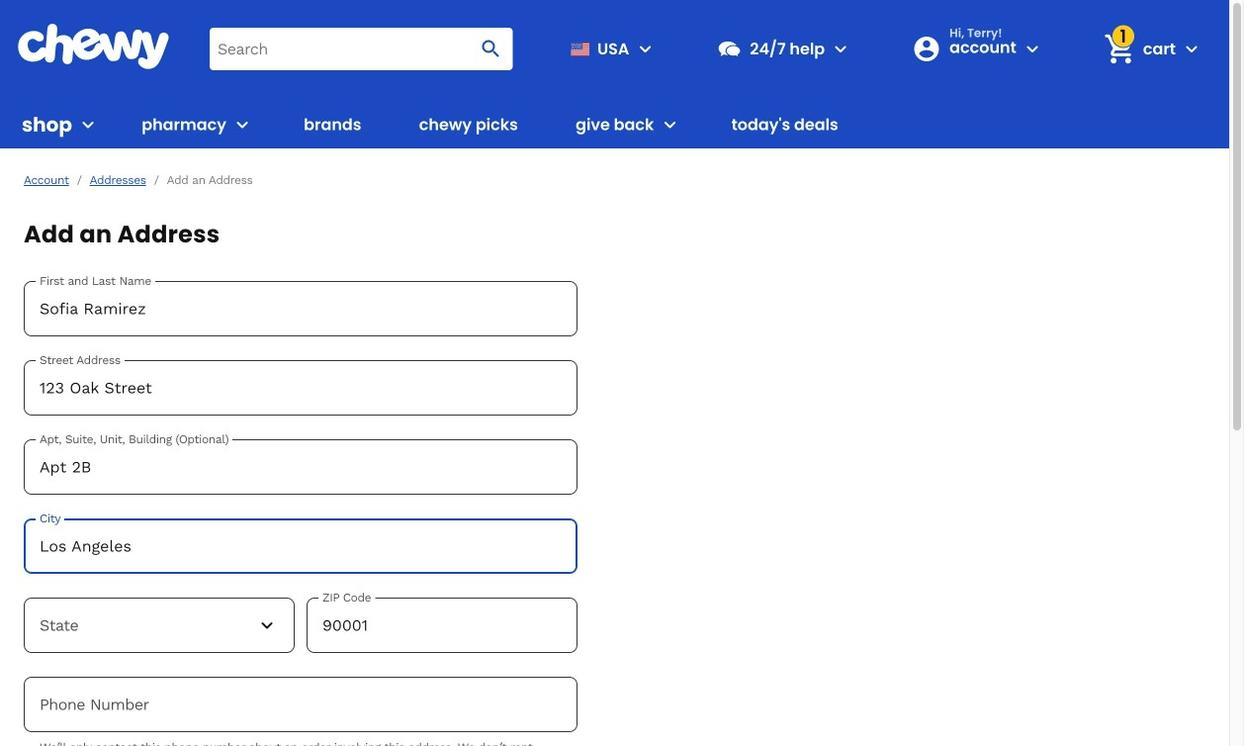 Task type: locate. For each thing, give the bounding box(es) containing it.
None text field
[[24, 281, 578, 336], [24, 519, 578, 574], [307, 598, 578, 653], [24, 281, 578, 336], [24, 519, 578, 574], [307, 598, 578, 653]]

menu image
[[634, 37, 657, 61]]

account menu image
[[1021, 37, 1045, 61]]

site banner
[[0, 0, 1230, 148]]

None telephone field
[[24, 677, 578, 732]]

None text field
[[24, 360, 578, 416], [24, 439, 578, 495], [24, 360, 578, 416], [24, 439, 578, 495]]



Task type: vqa. For each thing, say whether or not it's contained in the screenshot.
the Water
no



Task type: describe. For each thing, give the bounding box(es) containing it.
Product search field
[[210, 27, 513, 70]]

chewy home image
[[17, 24, 170, 69]]

cart menu image
[[1181, 37, 1204, 61]]

menu image
[[76, 113, 100, 137]]

chewy support image
[[717, 36, 743, 62]]

pharmacy menu image
[[230, 113, 254, 137]]

help menu image
[[829, 37, 853, 61]]

items image
[[1103, 32, 1138, 66]]

Search text field
[[210, 27, 513, 70]]

give back menu image
[[658, 113, 682, 137]]

submit search image
[[479, 37, 503, 61]]



